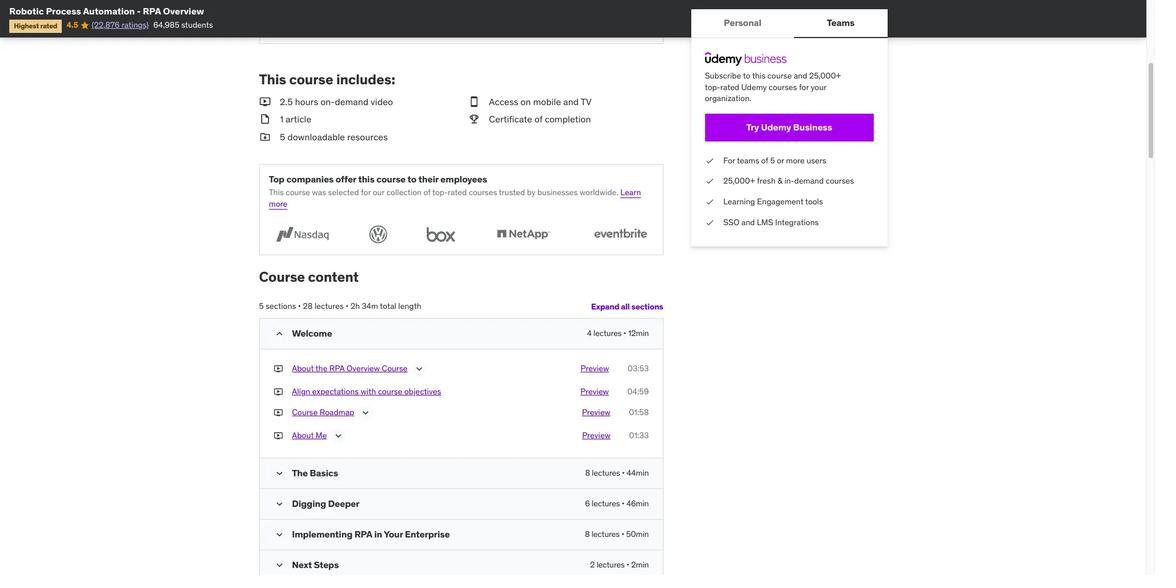 Task type: vqa. For each thing, say whether or not it's contained in the screenshot.


Task type: locate. For each thing, give the bounding box(es) containing it.
2 xsmall image from the top
[[705, 217, 714, 228]]

more inside learn more
[[269, 199, 288, 209]]

rpa right the
[[330, 364, 345, 374]]

• left '46min'
[[622, 499, 625, 509]]

course up 28
[[259, 268, 305, 286]]

and left tv
[[564, 96, 579, 107]]

course up objectives
[[382, 364, 408, 374]]

robotic
[[9, 5, 44, 17]]

about left me
[[292, 430, 314, 441]]

this down top
[[269, 187, 284, 198]]

preview for 03:53
[[581, 364, 609, 374]]

this up 2.5 on the left
[[259, 71, 286, 88]]

25,000+
[[810, 70, 841, 81], [724, 176, 755, 186]]

top companies offer this course to their employees
[[269, 173, 487, 185]]

more right or
[[786, 155, 805, 166]]

0 vertical spatial about
[[292, 364, 314, 374]]

article
[[286, 113, 312, 125]]

0 horizontal spatial rpa
[[143, 5, 161, 17]]

business
[[794, 121, 833, 133]]

course right with
[[378, 387, 403, 397]]

udemy
[[742, 82, 767, 92], [761, 121, 792, 133]]

expectations
[[312, 387, 359, 397]]

12min
[[629, 328, 649, 339]]

courses down employees
[[469, 187, 497, 198]]

show lecture description image
[[360, 407, 372, 419]]

1 xsmall image from the top
[[705, 196, 714, 208]]

0 horizontal spatial and
[[564, 96, 579, 107]]

1 vertical spatial about
[[292, 430, 314, 441]]

0 vertical spatial overview
[[163, 5, 204, 17]]

course down udemy business image at right
[[768, 70, 792, 81]]

course down companies
[[286, 187, 310, 198]]

•
[[298, 301, 301, 312], [346, 301, 349, 312], [624, 328, 627, 339], [622, 468, 625, 478], [622, 499, 625, 509], [622, 529, 625, 540], [627, 560, 630, 570]]

1 vertical spatial 25,000+
[[724, 176, 755, 186]]

this down udemy business image at right
[[753, 70, 766, 81]]

access
[[489, 96, 519, 107]]

1 vertical spatial 8
[[585, 529, 590, 540]]

0 vertical spatial courses
[[769, 82, 797, 92]]

0 vertical spatial more
[[786, 155, 805, 166]]

sections right all
[[632, 302, 664, 312]]

about me button
[[292, 430, 327, 444]]

align expectations with course objectives
[[292, 387, 441, 397]]

small image left 2.5 on the left
[[259, 95, 271, 108]]

xsmall image left learning
[[705, 196, 714, 208]]

and
[[794, 70, 808, 81], [564, 96, 579, 107], [742, 217, 755, 227]]

show lecture description image up objectives
[[414, 364, 425, 375]]

0 horizontal spatial demand
[[335, 96, 369, 107]]

small image for welcome
[[274, 328, 285, 340]]

0 horizontal spatial sections
[[266, 301, 296, 312]]

8 up 6
[[586, 468, 590, 478]]

steps
[[314, 559, 339, 571]]

1 vertical spatial xsmall image
[[705, 217, 714, 228]]

1 horizontal spatial courses
[[769, 82, 797, 92]]

udemy inside subscribe to this course and 25,000+ top‑rated udemy courses for your organization.
[[742, 82, 767, 92]]

of
[[535, 113, 543, 125], [762, 155, 769, 166], [424, 187, 431, 198]]

64,985
[[153, 20, 179, 30]]

course down align
[[292, 407, 318, 418]]

small image for 1 article
[[259, 113, 271, 126]]

0 vertical spatial course
[[259, 268, 305, 286]]

1 vertical spatial this
[[269, 187, 284, 198]]

1 vertical spatial more
[[269, 199, 288, 209]]

and up the try udemy business
[[794, 70, 808, 81]]

of left or
[[762, 155, 769, 166]]

small image for 2.5 hours on-demand video
[[259, 95, 271, 108]]

xsmall image for learning
[[705, 196, 714, 208]]

1 horizontal spatial 5
[[280, 131, 285, 143]]

2 vertical spatial course
[[292, 407, 318, 418]]

course
[[768, 70, 792, 81], [289, 71, 333, 88], [377, 173, 406, 185], [286, 187, 310, 198], [378, 387, 403, 397]]

xsmall image
[[705, 155, 714, 167], [705, 176, 714, 187], [274, 364, 283, 375], [274, 387, 283, 398], [274, 407, 283, 419], [274, 430, 283, 442]]

demand up the tools
[[795, 176, 824, 186]]

0 vertical spatial udemy
[[742, 82, 767, 92]]

• left 50min
[[622, 529, 625, 540]]

course inside align expectations with course objectives button
[[378, 387, 403, 397]]

of down access on mobile and tv
[[535, 113, 543, 125]]

offer
[[336, 173, 356, 185]]

video
[[371, 96, 393, 107]]

0 vertical spatial xsmall image
[[705, 196, 714, 208]]

in
[[374, 529, 382, 540]]

robotic process automation - rpa overview
[[9, 5, 204, 17]]

1 horizontal spatial for
[[799, 82, 809, 92]]

and inside subscribe to this course and 25,000+ top‑rated udemy courses for your organization.
[[794, 70, 808, 81]]

2 horizontal spatial and
[[794, 70, 808, 81]]

1 about from the top
[[292, 364, 314, 374]]

2 horizontal spatial of
[[762, 155, 769, 166]]

courses left your
[[769, 82, 797, 92]]

-
[[137, 5, 141, 17]]

course up our
[[377, 173, 406, 185]]

1 horizontal spatial overview
[[347, 364, 380, 374]]

1 horizontal spatial sections
[[632, 302, 664, 312]]

to down udemy business image at right
[[743, 70, 751, 81]]

and right sso
[[742, 217, 755, 227]]

• left 2min
[[627, 560, 630, 570]]

0 horizontal spatial show lecture description image
[[333, 430, 344, 442]]

demand down includes:
[[335, 96, 369, 107]]

1 horizontal spatial rpa
[[330, 364, 345, 374]]

rated down employees
[[448, 187, 467, 198]]

show lecture description image
[[414, 364, 425, 375], [333, 430, 344, 442]]

xsmall image left about me
[[274, 430, 283, 442]]

tab list
[[691, 9, 888, 38]]

01:58
[[629, 407, 649, 418]]

2 vertical spatial 5
[[259, 301, 264, 312]]

teams button
[[795, 9, 888, 37]]

course for course content
[[259, 268, 305, 286]]

0 horizontal spatial rated
[[40, 22, 57, 30]]

align expectations with course objectives button
[[292, 387, 441, 398]]

xsmall image
[[705, 196, 714, 208], [705, 217, 714, 228]]

udemy up "organization." on the right top of page
[[742, 82, 767, 92]]

2 sections from the left
[[632, 302, 664, 312]]

rpa right -
[[143, 5, 161, 17]]

25,000+ up your
[[810, 70, 841, 81]]

(22,876 ratings)
[[92, 20, 149, 30]]

course
[[259, 268, 305, 286], [382, 364, 408, 374], [292, 407, 318, 418]]

deeper
[[328, 498, 360, 510]]

show lecture description image right me
[[333, 430, 344, 442]]

1 vertical spatial to
[[408, 173, 417, 185]]

6
[[585, 499, 590, 509]]

overview up 64,985 students at the top left of the page
[[163, 5, 204, 17]]

• for the basics
[[622, 468, 625, 478]]

this course includes:
[[259, 71, 395, 88]]

1 vertical spatial of
[[762, 155, 769, 166]]

rated down process
[[40, 22, 57, 30]]

25,000+ up learning
[[724, 176, 755, 186]]

1 horizontal spatial rated
[[448, 187, 467, 198]]

small image up top
[[259, 130, 271, 143]]

2 vertical spatial and
[[742, 217, 755, 227]]

0 horizontal spatial this
[[358, 173, 375, 185]]

volkswagen image
[[366, 224, 391, 246]]

1 article
[[280, 113, 312, 125]]

of left top-
[[424, 187, 431, 198]]

2 vertical spatial rpa
[[355, 529, 372, 540]]

process
[[46, 5, 81, 17]]

0 horizontal spatial 5
[[259, 301, 264, 312]]

0 vertical spatial 25,000+
[[810, 70, 841, 81]]

1 horizontal spatial to
[[743, 70, 751, 81]]

0 vertical spatial demand
[[335, 96, 369, 107]]

0 vertical spatial this
[[259, 71, 286, 88]]

lectures left 44min at the bottom right of the page
[[592, 468, 620, 478]]

2
[[590, 560, 595, 570]]

about left the
[[292, 364, 314, 374]]

preview left 01:33
[[582, 430, 611, 441]]

• for implementing rpa in your enterprise
[[622, 529, 625, 540]]

about for about the rpa overview course
[[292, 364, 314, 374]]

demand
[[335, 96, 369, 107], [795, 176, 824, 186]]

resources
[[347, 131, 388, 143]]

0 vertical spatial 5
[[280, 131, 285, 143]]

1 vertical spatial for
[[361, 187, 371, 198]]

small image
[[468, 95, 480, 108], [259, 130, 271, 143], [274, 328, 285, 340], [274, 468, 285, 479], [274, 529, 285, 541], [274, 560, 285, 571]]

small image
[[259, 95, 271, 108], [259, 113, 271, 126], [468, 113, 480, 126], [274, 499, 285, 510]]

2 about from the top
[[292, 430, 314, 441]]

the basics
[[292, 467, 338, 479]]

this
[[753, 70, 766, 81], [358, 173, 375, 185]]

engagement
[[757, 196, 804, 207]]

1 vertical spatial show lecture description image
[[333, 430, 344, 442]]

sections left 28
[[266, 301, 296, 312]]

top-
[[433, 187, 448, 198]]

5 left or
[[771, 155, 775, 166]]

0 vertical spatial 8
[[586, 468, 590, 478]]

0 vertical spatial for
[[799, 82, 809, 92]]

lectures right 2
[[597, 560, 625, 570]]

2.5 hours on-demand video
[[280, 96, 393, 107]]

44min
[[627, 468, 649, 478]]

course inside button
[[292, 407, 318, 418]]

1 horizontal spatial 25,000+
[[810, 70, 841, 81]]

small image left next
[[274, 560, 285, 571]]

2 horizontal spatial 5
[[771, 155, 775, 166]]

• left 28
[[298, 301, 301, 312]]

1 vertical spatial course
[[382, 364, 408, 374]]

0 vertical spatial this
[[753, 70, 766, 81]]

rpa
[[143, 5, 161, 17], [330, 364, 345, 374], [355, 529, 372, 540]]

udemy right try
[[761, 121, 792, 133]]

small image for certificate of completion
[[468, 113, 480, 126]]

this up our
[[358, 173, 375, 185]]

• left 44min at the bottom right of the page
[[622, 468, 625, 478]]

03:53
[[628, 364, 649, 374]]

5 down 1
[[280, 131, 285, 143]]

sso
[[724, 217, 740, 227]]

0 horizontal spatial of
[[424, 187, 431, 198]]

1 vertical spatial 5
[[771, 155, 775, 166]]

show lecture description image for about the rpa overview course
[[414, 364, 425, 375]]

1 horizontal spatial and
[[742, 217, 755, 227]]

0 vertical spatial rated
[[40, 22, 57, 30]]

courses down 'users'
[[826, 176, 854, 186]]

for left our
[[361, 187, 371, 198]]

companies
[[287, 173, 334, 185]]

0 horizontal spatial courses
[[469, 187, 497, 198]]

align
[[292, 387, 310, 397]]

8 down 6
[[585, 529, 590, 540]]

xsmall image left sso
[[705, 217, 714, 228]]

preview left 01:58
[[582, 407, 611, 418]]

learn more
[[269, 187, 641, 209]]

small image left certificate
[[468, 113, 480, 126]]

lectures for rpa
[[592, 529, 620, 540]]

learn more link
[[269, 187, 641, 209]]

0 vertical spatial show lecture description image
[[414, 364, 425, 375]]

8 for the basics
[[586, 468, 590, 478]]

1 vertical spatial courses
[[826, 176, 854, 186]]

course inside subscribe to this course and 25,000+ top‑rated udemy courses for your organization.
[[768, 70, 792, 81]]

0 vertical spatial to
[[743, 70, 751, 81]]

0 horizontal spatial to
[[408, 173, 417, 185]]

0 vertical spatial rpa
[[143, 5, 161, 17]]

8 lectures • 44min
[[586, 468, 649, 478]]

lectures left 50min
[[592, 529, 620, 540]]

preview left 04:59
[[581, 387, 609, 397]]

1 horizontal spatial this
[[753, 70, 766, 81]]

4.5
[[67, 20, 78, 30]]

5 for 5 sections • 28 lectures • 2h 34m total length
[[259, 301, 264, 312]]

preview
[[581, 364, 609, 374], [581, 387, 609, 397], [582, 407, 611, 418], [582, 430, 611, 441]]

0 vertical spatial and
[[794, 70, 808, 81]]

to up collection
[[408, 173, 417, 185]]

1 vertical spatial overview
[[347, 364, 380, 374]]

1 horizontal spatial more
[[786, 155, 805, 166]]

highest
[[14, 22, 39, 30]]

small image left 1
[[259, 113, 271, 126]]

5 sections • 28 lectures • 2h 34m total length
[[259, 301, 422, 312]]

courses
[[769, 82, 797, 92], [826, 176, 854, 186], [469, 187, 497, 198]]

preview down 4
[[581, 364, 609, 374]]

xsmall image left align
[[274, 387, 283, 398]]

small image left welcome
[[274, 328, 285, 340]]

rpa left 'in'
[[355, 529, 372, 540]]

lectures right 6
[[592, 499, 620, 509]]

small image left access
[[468, 95, 480, 108]]

learning engagement tools
[[724, 196, 823, 207]]

objectives
[[404, 387, 441, 397]]

by
[[527, 187, 536, 198]]

04:59
[[628, 387, 649, 397]]

overview up the align expectations with course objectives
[[347, 364, 380, 374]]

about the rpa overview course button
[[292, 364, 408, 377]]

• left 12min
[[624, 328, 627, 339]]

5 left 28
[[259, 301, 264, 312]]

preview for 01:33
[[582, 430, 611, 441]]

1 vertical spatial rpa
[[330, 364, 345, 374]]

course roadmap
[[292, 407, 354, 418]]

0 vertical spatial of
[[535, 113, 543, 125]]

personal button
[[691, 9, 795, 37]]

for left your
[[799, 82, 809, 92]]

1 horizontal spatial show lecture description image
[[414, 364, 425, 375]]

udemy business image
[[705, 52, 787, 66]]

more
[[786, 155, 805, 166], [269, 199, 288, 209]]

lectures
[[315, 301, 344, 312], [594, 328, 622, 339], [592, 468, 620, 478], [592, 499, 620, 509], [592, 529, 620, 540], [597, 560, 625, 570]]

length
[[398, 301, 422, 312]]

teams
[[737, 155, 760, 166]]

8
[[586, 468, 590, 478], [585, 529, 590, 540]]

2 horizontal spatial rpa
[[355, 529, 372, 540]]

small image left the
[[274, 468, 285, 479]]

more down top
[[269, 199, 288, 209]]

1 horizontal spatial demand
[[795, 176, 824, 186]]

0 horizontal spatial more
[[269, 199, 288, 209]]

course up hours
[[289, 71, 333, 88]]

tv
[[581, 96, 592, 107]]

small image left implementing
[[274, 529, 285, 541]]

1 horizontal spatial of
[[535, 113, 543, 125]]

tools
[[806, 196, 823, 207]]

show lecture description image for about me
[[333, 430, 344, 442]]



Task type: describe. For each thing, give the bounding box(es) containing it.
course for course roadmap
[[292, 407, 318, 418]]

2 lectures • 2min
[[590, 560, 649, 570]]

• for next steps
[[627, 560, 630, 570]]

basics
[[310, 467, 338, 479]]

users
[[807, 155, 827, 166]]

50min
[[627, 529, 649, 540]]

• for digging deeper
[[622, 499, 625, 509]]

on
[[521, 96, 531, 107]]

courses inside subscribe to this course and 25,000+ top‑rated udemy courses for your organization.
[[769, 82, 797, 92]]

1 vertical spatial and
[[564, 96, 579, 107]]

for inside subscribe to this course and 25,000+ top‑rated udemy courses for your organization.
[[799, 82, 809, 92]]

8 lectures • 50min
[[585, 529, 649, 540]]

their
[[419, 173, 439, 185]]

digging deeper
[[292, 498, 360, 510]]

lectures right 28
[[315, 301, 344, 312]]

try udemy business link
[[705, 114, 874, 141]]

worldwide.
[[580, 187, 619, 198]]

lectures for basics
[[592, 468, 620, 478]]

25,000+ inside subscribe to this course and 25,000+ top‑rated udemy courses for your organization.
[[810, 70, 841, 81]]

lectures right 4
[[594, 328, 622, 339]]

to inside subscribe to this course and 25,000+ top‑rated udemy courses for your organization.
[[743, 70, 751, 81]]

total
[[380, 301, 396, 312]]

the
[[316, 364, 328, 374]]

1 vertical spatial rated
[[448, 187, 467, 198]]

1 sections from the left
[[266, 301, 296, 312]]

nasdaq image
[[269, 224, 335, 246]]

2 vertical spatial of
[[424, 187, 431, 198]]

this course was selected for our collection of top-rated courses trusted by businesses worldwide.
[[269, 187, 619, 198]]

try
[[747, 121, 759, 133]]

small image for the basics
[[274, 468, 285, 479]]

netapp image
[[491, 224, 557, 246]]

integrations
[[776, 217, 819, 227]]

welcome
[[292, 328, 332, 339]]

fresh
[[757, 176, 776, 186]]

this for this course was selected for our collection of top-rated courses trusted by businesses worldwide.
[[269, 187, 284, 198]]

25,000+ fresh & in-demand courses
[[724, 176, 854, 186]]

&
[[778, 176, 783, 186]]

about for about me
[[292, 430, 314, 441]]

top
[[269, 173, 285, 185]]

1 vertical spatial this
[[358, 173, 375, 185]]

64,985 students
[[153, 20, 213, 30]]

preview for 04:59
[[581, 387, 609, 397]]

5 for 5 downloadable resources
[[280, 131, 285, 143]]

your
[[811, 82, 827, 92]]

overview inside button
[[347, 364, 380, 374]]

for
[[724, 155, 736, 166]]

ratings)
[[122, 20, 149, 30]]

selected
[[328, 187, 359, 198]]

about the rpa overview course
[[292, 364, 408, 374]]

digging
[[292, 498, 326, 510]]

about me
[[292, 430, 327, 441]]

• left 2h 34m
[[346, 301, 349, 312]]

trusted
[[499, 187, 525, 198]]

4
[[587, 328, 592, 339]]

collection
[[387, 187, 422, 198]]

mobile
[[533, 96, 561, 107]]

8 for implementing rpa in your enterprise
[[585, 529, 590, 540]]

implementing rpa in your enterprise
[[292, 529, 450, 540]]

01:33
[[629, 430, 649, 441]]

businesses
[[538, 187, 578, 198]]

small image for next steps
[[274, 560, 285, 571]]

tab list containing personal
[[691, 9, 888, 38]]

students
[[181, 20, 213, 30]]

or
[[777, 155, 784, 166]]

1
[[280, 113, 284, 125]]

automation
[[83, 5, 135, 17]]

learn
[[621, 187, 641, 198]]

2 vertical spatial courses
[[469, 187, 497, 198]]

course inside button
[[382, 364, 408, 374]]

the
[[292, 467, 308, 479]]

lectures for steps
[[597, 560, 625, 570]]

enterprise
[[405, 529, 450, 540]]

0 horizontal spatial 25,000+
[[724, 176, 755, 186]]

xsmall image for sso
[[705, 217, 714, 228]]

0 horizontal spatial overview
[[163, 5, 204, 17]]

lectures for deeper
[[592, 499, 620, 509]]

eventbrite image
[[587, 224, 654, 246]]

sections inside expand all sections "dropdown button"
[[632, 302, 664, 312]]

small image left digging on the bottom left of the page
[[274, 499, 285, 510]]

try udemy business
[[747, 121, 833, 133]]

with
[[361, 387, 376, 397]]

organization.
[[705, 93, 752, 104]]

46min
[[627, 499, 649, 509]]

xsmall image left fresh
[[705, 176, 714, 187]]

hours
[[295, 96, 318, 107]]

all
[[621, 302, 630, 312]]

• for welcome
[[624, 328, 627, 339]]

this inside subscribe to this course and 25,000+ top‑rated udemy courses for your organization.
[[753, 70, 766, 81]]

xsmall image left for
[[705, 155, 714, 167]]

course content
[[259, 268, 359, 286]]

xsmall image left the
[[274, 364, 283, 375]]

this for this course includes:
[[259, 71, 286, 88]]

expand
[[591, 302, 620, 312]]

learning
[[724, 196, 755, 207]]

expand all sections button
[[591, 295, 664, 319]]

0 horizontal spatial for
[[361, 187, 371, 198]]

certificate
[[489, 113, 532, 125]]

2 horizontal spatial courses
[[826, 176, 854, 186]]

box image
[[422, 224, 460, 246]]

(22,876
[[92, 20, 120, 30]]

course roadmap button
[[292, 407, 354, 421]]

2min
[[632, 560, 649, 570]]

subscribe
[[705, 70, 742, 81]]

small image for implementing rpa in your enterprise
[[274, 529, 285, 541]]

was
[[312, 187, 326, 198]]

expand all sections
[[591, 302, 664, 312]]

implementing
[[292, 529, 353, 540]]

includes:
[[336, 71, 395, 88]]

personal
[[724, 17, 762, 29]]

next steps
[[292, 559, 339, 571]]

your
[[384, 529, 403, 540]]

employees
[[441, 173, 487, 185]]

on-
[[321, 96, 335, 107]]

1 vertical spatial udemy
[[761, 121, 792, 133]]

sso and lms integrations
[[724, 217, 819, 227]]

highest rated
[[14, 22, 57, 30]]

top‑rated
[[705, 82, 740, 92]]

1 vertical spatial demand
[[795, 176, 824, 186]]

xsmall image left course roadmap
[[274, 407, 283, 419]]

4 lectures • 12min
[[587, 328, 649, 339]]

rpa inside about the rpa overview course button
[[330, 364, 345, 374]]

in-
[[785, 176, 795, 186]]

next
[[292, 559, 312, 571]]



